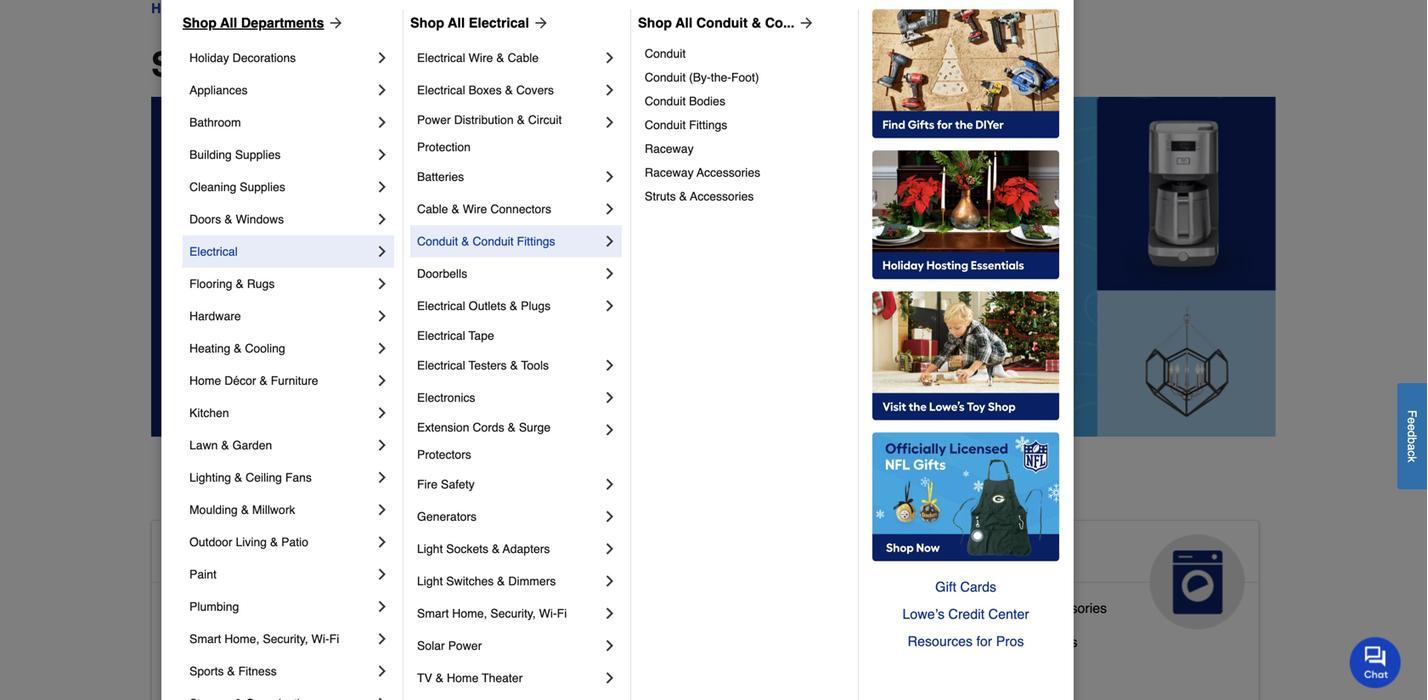 Task type: describe. For each thing, give the bounding box(es) containing it.
appliance parts & accessories link
[[923, 597, 1108, 631]]

chat invite button image
[[1351, 637, 1402, 689]]

1 vertical spatial wire
[[463, 202, 487, 216]]

chevron right image for electronics
[[602, 389, 619, 406]]

pet beds, houses, & furniture
[[544, 662, 728, 677]]

gift
[[936, 579, 957, 595]]

& right lawn
[[221, 439, 229, 452]]

sockets
[[446, 542, 489, 556]]

shop for shop all departments
[[183, 15, 217, 31]]

bathroom link
[[190, 106, 374, 139]]

0 horizontal spatial pet
[[544, 662, 565, 677]]

chevron right image for doorbells
[[602, 265, 619, 282]]

garden
[[233, 439, 272, 452]]

chevron right image for light switches & dimmers
[[602, 573, 619, 590]]

conduit for conduit bodies
[[645, 94, 686, 108]]

struts & accessories link
[[645, 184, 847, 208]]

chevron right image for smart home, security, wi-fi
[[374, 631, 391, 648]]

chevron right image for moulding & millwork
[[374, 501, 391, 518]]

conduit link
[[645, 42, 847, 65]]

conduit bodies link
[[645, 89, 847, 113]]

chevron right image for extension cords & surge protectors
[[602, 422, 619, 439]]

solar power
[[417, 639, 482, 653]]

plumbing
[[190, 600, 239, 614]]

sports
[[190, 665, 224, 678]]

beds,
[[569, 662, 603, 677]]

supplies for building supplies
[[235, 148, 281, 161]]

sports & fitness link
[[190, 655, 374, 688]]

living
[[236, 535, 267, 549]]

building supplies
[[190, 148, 281, 161]]

electrical inside electrical link
[[190, 245, 238, 258]]

struts
[[645, 190, 676, 203]]

solar
[[417, 639, 445, 653]]

protection
[[417, 140, 471, 154]]

& left rugs
[[236, 277, 244, 291]]

chevron right image for conduit & conduit fittings
[[602, 233, 619, 250]]

heating
[[190, 342, 231, 355]]

plumbing link
[[190, 591, 374, 623]]

chevron right image for electrical testers & tools
[[602, 357, 619, 374]]

chevron right image for appliances
[[374, 82, 391, 99]]

electronics
[[417, 391, 476, 405]]

& right houses,
[[661, 662, 670, 677]]

conduit bodies
[[645, 94, 726, 108]]

chevron right image for smart home, security, wi-fi
[[602, 605, 619, 622]]

lawn & garden link
[[190, 429, 374, 462]]

home, for the leftmost smart home, security, wi-fi link
[[225, 632, 260, 646]]

co...
[[766, 15, 795, 31]]

hardware
[[190, 309, 241, 323]]

adapters
[[503, 542, 550, 556]]

& left ceiling
[[235, 471, 242, 484]]

0 horizontal spatial smart home, security, wi-fi link
[[190, 623, 374, 655]]

livestock supplies link
[[544, 624, 657, 658]]

electrical for electrical outlets & plugs
[[417, 299, 466, 313]]

flooring & rugs
[[190, 277, 275, 291]]

chevron right image for sports & fitness
[[374, 663, 391, 680]]

decorations
[[233, 51, 296, 65]]

officially licensed n f l gifts. shop now. image
[[873, 433, 1060, 562]]

boxes
[[469, 83, 502, 97]]

beverage & wine chillers link
[[923, 631, 1078, 665]]

cleaning supplies link
[[190, 171, 374, 203]]

electrical for electrical wire & cable
[[417, 51, 466, 65]]

switches
[[446, 575, 494, 588]]

0 vertical spatial cable
[[508, 51, 539, 65]]

chevron right image for generators
[[602, 508, 619, 525]]

conduit for conduit (by-the-foot)
[[645, 71, 686, 84]]

smart for the leftmost smart home, security, wi-fi link
[[190, 632, 221, 646]]

outdoor living & patio link
[[190, 526, 374, 558]]

& left the 'co...'
[[752, 15, 762, 31]]

chevron right image for hardware
[[374, 308, 391, 325]]

supplies for cleaning supplies
[[240, 180, 285, 194]]

heating & cooling link
[[190, 332, 374, 365]]

cleaning supplies
[[190, 180, 285, 194]]

appliance
[[923, 600, 983, 616]]

accessible for accessible bathroom
[[166, 600, 231, 616]]

livestock
[[544, 628, 601, 643]]

& right décor
[[260, 374, 268, 388]]

accessible bathroom
[[166, 600, 293, 616]]

doors & windows
[[190, 212, 284, 226]]

accessible for accessible home
[[166, 541, 290, 569]]

electrical boxes & covers
[[417, 83, 554, 97]]

chevron right image for solar power
[[602, 637, 619, 654]]

chevron right image for tv & home theater
[[602, 670, 619, 687]]

sports & fitness
[[190, 665, 277, 678]]

resources for pros
[[908, 634, 1025, 649]]

0 vertical spatial appliances link
[[190, 74, 374, 106]]

arrow right image for shop all electrical
[[529, 14, 550, 31]]

outlets
[[469, 299, 507, 313]]

chevron right image for paint
[[374, 566, 391, 583]]

extension
[[417, 421, 470, 434]]

chevron right image for electrical
[[374, 243, 391, 260]]

chevron right image for lighting & ceiling fans
[[374, 469, 391, 486]]

electrical for electrical testers & tools
[[417, 359, 466, 372]]

batteries
[[417, 170, 464, 184]]

animal & pet care image
[[772, 535, 867, 630]]

doors & windows link
[[190, 203, 374, 235]]

conduit down cable & wire connectors
[[473, 235, 514, 248]]

1 vertical spatial bathroom
[[235, 600, 293, 616]]

a
[[1406, 444, 1420, 451]]

0 vertical spatial wire
[[469, 51, 493, 65]]

parts
[[987, 600, 1018, 616]]

windows
[[236, 212, 284, 226]]

solar power link
[[417, 630, 602, 662]]

accessible bathroom link
[[166, 597, 293, 631]]

raceway for raceway
[[645, 142, 694, 156]]

moulding & millwork link
[[190, 494, 374, 526]]

hardware link
[[190, 300, 374, 332]]

1 vertical spatial appliances
[[923, 541, 1050, 569]]

conduit up conduit link
[[697, 15, 748, 31]]

f
[[1406, 410, 1420, 417]]

conduit for conduit
[[645, 47, 686, 60]]

beverage & wine chillers
[[923, 634, 1078, 650]]

visit the lowe's toy shop. image
[[873, 292, 1060, 421]]

ceiling
[[246, 471, 282, 484]]

light for light sockets & adapters
[[417, 542, 443, 556]]

f e e d b a c k button
[[1398, 383, 1428, 489]]

power inside power distribution & circuit protection
[[417, 113, 451, 127]]

resources for pros link
[[873, 628, 1060, 655]]

departments for shop all departments
[[241, 15, 324, 31]]

generators link
[[417, 501, 602, 533]]

1 horizontal spatial fittings
[[689, 118, 728, 132]]

safety
[[441, 478, 475, 491]]

décor
[[225, 374, 256, 388]]

lighting
[[190, 471, 231, 484]]

find gifts for the diyer. image
[[873, 9, 1060, 139]]

1 horizontal spatial smart home, security, wi-fi
[[417, 607, 567, 620]]

building
[[190, 148, 232, 161]]

conduit (by-the-foot)
[[645, 71, 760, 84]]

chevron right image for cable & wire connectors
[[602, 201, 619, 218]]

accessible home image
[[393, 535, 488, 630]]

chevron right image for batteries
[[602, 168, 619, 185]]

electrical link
[[190, 235, 374, 268]]

& right tv
[[436, 671, 444, 685]]

testers
[[469, 359, 507, 372]]

patio
[[281, 535, 309, 549]]

chevron right image for electrical outlets & plugs
[[602, 297, 619, 314]]

& inside 'animal & pet care'
[[630, 541, 648, 569]]

cords
[[473, 421, 505, 434]]

generators
[[417, 510, 477, 524]]

& right parts
[[1022, 600, 1031, 616]]

fitness
[[238, 665, 277, 678]]

& up "electrical boxes & covers" link
[[497, 51, 505, 65]]

chevron right image for plumbing
[[374, 598, 391, 615]]

shop all electrical link
[[411, 13, 550, 33]]

protectors
[[417, 448, 472, 462]]

chevron right image for heating & cooling
[[374, 340, 391, 357]]

electrical testers & tools link
[[417, 349, 602, 382]]

conduit & conduit fittings
[[417, 235, 556, 248]]

tv
[[417, 671, 433, 685]]

chevron right image for outdoor living & patio
[[374, 534, 391, 551]]

accessories inside appliance parts & accessories link
[[1035, 600, 1108, 616]]

moulding & millwork
[[190, 503, 295, 517]]

chevron right image for power distribution & circuit protection
[[602, 114, 619, 131]]

lighting & ceiling fans link
[[190, 462, 374, 494]]

outdoor
[[190, 535, 233, 549]]

holiday
[[190, 51, 229, 65]]

accessible for accessible entry & home
[[166, 668, 231, 684]]

lowe's credit center
[[903, 606, 1030, 622]]

cable & wire connectors
[[417, 202, 552, 216]]

pet beds, houses, & furniture link
[[544, 658, 728, 692]]

& left cooling at the left of page
[[234, 342, 242, 355]]

& inside 'link'
[[510, 299, 518, 313]]

lowe's
[[903, 606, 945, 622]]

light for light switches & dimmers
[[417, 575, 443, 588]]

holiday decorations
[[190, 51, 296, 65]]

accessible entry & home
[[166, 668, 319, 684]]



Task type: locate. For each thing, give the bounding box(es) containing it.
fi up 'sports & fitness' link
[[330, 632, 339, 646]]

0 vertical spatial light
[[417, 542, 443, 556]]

0 horizontal spatial home,
[[225, 632, 260, 646]]

0 horizontal spatial fi
[[330, 632, 339, 646]]

accessible for accessible bedroom
[[166, 634, 231, 650]]

all inside 'link'
[[220, 15, 237, 31]]

1 vertical spatial wi-
[[312, 632, 330, 646]]

0 horizontal spatial arrow right image
[[324, 14, 345, 31]]

pet inside 'animal & pet care'
[[654, 541, 691, 569]]

kitchen link
[[190, 397, 374, 429]]

& left circuit
[[517, 113, 525, 127]]

electrical left 'tape'
[[417, 329, 466, 343]]

appliances image
[[1151, 535, 1246, 630]]

1 horizontal spatial smart
[[417, 607, 449, 620]]

circuit
[[528, 113, 562, 127]]

chevron right image for lawn & garden
[[374, 437, 391, 454]]

arrow right image up electrical wire & cable link
[[529, 14, 550, 31]]

home, for the rightmost smart home, security, wi-fi link
[[452, 607, 487, 620]]

foot)
[[732, 71, 760, 84]]

wi- down plumbing link
[[312, 632, 330, 646]]

conduit up conduit fittings
[[645, 94, 686, 108]]

0 vertical spatial supplies
[[235, 148, 281, 161]]

& inside power distribution & circuit protection
[[517, 113, 525, 127]]

1 vertical spatial cable
[[417, 202, 448, 216]]

(by-
[[689, 71, 711, 84]]

fi up livestock
[[557, 607, 567, 620]]

0 horizontal spatial security,
[[263, 632, 308, 646]]

arrow right image
[[324, 14, 345, 31], [529, 14, 550, 31]]

& down accessible bedroom link
[[227, 665, 235, 678]]

electrical inside electrical wire & cable link
[[417, 51, 466, 65]]

shop up the electrical wire & cable
[[411, 15, 445, 31]]

0 horizontal spatial wi-
[[312, 632, 330, 646]]

home, down the accessible bathroom link
[[225, 632, 260, 646]]

e
[[1406, 417, 1420, 424], [1406, 424, 1420, 431]]

1 vertical spatial smart home, security, wi-fi
[[190, 632, 339, 646]]

supplies for livestock supplies
[[605, 628, 657, 643]]

& down cable & wire connectors
[[462, 235, 470, 248]]

chevron right image for home décor & furniture
[[374, 372, 391, 389]]

power distribution & circuit protection
[[417, 113, 565, 154]]

1 vertical spatial departments
[[297, 45, 505, 84]]

e up d at the bottom right
[[1406, 417, 1420, 424]]

2 shop from the left
[[411, 15, 445, 31]]

lowe's credit center link
[[873, 601, 1060, 628]]

bathroom up building
[[190, 116, 241, 129]]

1 vertical spatial pet
[[544, 662, 565, 677]]

0 vertical spatial home,
[[452, 607, 487, 620]]

animal & pet care link
[[531, 521, 881, 630]]

batteries link
[[417, 161, 602, 193]]

rugs
[[247, 277, 275, 291]]

0 horizontal spatial smart
[[190, 632, 221, 646]]

1 horizontal spatial arrow right image
[[529, 14, 550, 31]]

2 light from the top
[[417, 575, 443, 588]]

smart up solar
[[417, 607, 449, 620]]

fittings down connectors
[[517, 235, 556, 248]]

entry
[[235, 668, 266, 684]]

all for departments
[[220, 15, 237, 31]]

cable
[[508, 51, 539, 65], [417, 202, 448, 216]]

& right struts
[[680, 190, 687, 203]]

all for electrical
[[448, 15, 465, 31]]

1 horizontal spatial pet
[[654, 541, 691, 569]]

0 vertical spatial bathroom
[[190, 116, 241, 129]]

& left pros
[[985, 634, 994, 650]]

furniture right houses,
[[674, 662, 728, 677]]

chevron right image for electrical wire & cable
[[602, 49, 619, 66]]

lawn & garden
[[190, 439, 272, 452]]

1 horizontal spatial appliances
[[923, 541, 1050, 569]]

beverage
[[923, 634, 981, 650]]

electrical down shop all electrical
[[417, 51, 466, 65]]

plugs
[[521, 299, 551, 313]]

fire safety link
[[417, 468, 602, 501]]

home, down switches
[[452, 607, 487, 620]]

all up the electrical wire & cable
[[448, 15, 465, 31]]

all up (by- on the top of the page
[[676, 15, 693, 31]]

raceway
[[645, 142, 694, 156], [645, 166, 694, 179]]

conduit for conduit & conduit fittings
[[417, 235, 458, 248]]

light sockets & adapters link
[[417, 533, 602, 565]]

1 horizontal spatial cable
[[508, 51, 539, 65]]

& left plugs
[[510, 299, 518, 313]]

0 vertical spatial accessories
[[697, 166, 761, 179]]

1 vertical spatial furniture
[[674, 662, 728, 677]]

1 vertical spatial appliances link
[[910, 521, 1259, 630]]

chevron right image for fire safety
[[602, 476, 619, 493]]

smart home, security, wi-fi link up fitness
[[190, 623, 374, 655]]

smart home, security, wi-fi down light switches & dimmers
[[417, 607, 567, 620]]

electrical outlets & plugs
[[417, 299, 551, 313]]

distribution
[[454, 113, 514, 127]]

home
[[151, 0, 189, 16], [190, 374, 221, 388], [297, 541, 363, 569], [283, 668, 319, 684], [447, 671, 479, 685]]

departments for shop all departments
[[297, 45, 505, 84]]

home décor & furniture
[[190, 374, 319, 388]]

electrical up flooring
[[190, 245, 238, 258]]

e up b at the bottom of the page
[[1406, 424, 1420, 431]]

1 horizontal spatial smart home, security, wi-fi link
[[417, 598, 602, 630]]

& right sockets
[[492, 542, 500, 556]]

raceway inside raceway link
[[645, 142, 694, 156]]

cleaning
[[190, 180, 237, 194]]

cable down batteries on the left of the page
[[417, 202, 448, 216]]

electrical for electrical tape
[[417, 329, 466, 343]]

1 vertical spatial fittings
[[517, 235, 556, 248]]

0 horizontal spatial smart home, security, wi-fi
[[190, 632, 339, 646]]

& left the "tools"
[[510, 359, 518, 372]]

raceway down conduit fittings
[[645, 142, 694, 156]]

shop for shop all electrical
[[411, 15, 445, 31]]

appliances up cards
[[923, 541, 1050, 569]]

light down generators
[[417, 542, 443, 556]]

tape
[[469, 329, 495, 343]]

smart home, security, wi-fi up fitness
[[190, 632, 339, 646]]

2 arrow right image from the left
[[529, 14, 550, 31]]

electrical inside electrical outlets & plugs 'link'
[[417, 299, 466, 313]]

& left millwork
[[241, 503, 249, 517]]

0 horizontal spatial appliances
[[190, 83, 248, 97]]

shop all conduit & co...
[[638, 15, 795, 31]]

& right boxes
[[505, 83, 513, 97]]

1 vertical spatial security,
[[263, 632, 308, 646]]

electrical testers & tools
[[417, 359, 549, 372]]

chillers
[[1033, 634, 1078, 650]]

smart home, security, wi-fi
[[417, 607, 567, 620], [190, 632, 339, 646]]

electrical up electronics
[[417, 359, 466, 372]]

enjoy savings year-round. no matter what you're shopping for, find what you need at a great price. image
[[151, 97, 1277, 437]]

holiday hosting essentials. image
[[873, 150, 1060, 280]]

departments inside 'link'
[[241, 15, 324, 31]]

fittings down bodies
[[689, 118, 728, 132]]

bodies
[[689, 94, 726, 108]]

accessible home
[[166, 541, 363, 569]]

1 horizontal spatial furniture
[[674, 662, 728, 677]]

chevron right image
[[602, 49, 619, 66], [374, 82, 391, 99], [602, 82, 619, 99], [374, 146, 391, 163], [602, 168, 619, 185], [374, 178, 391, 195], [602, 265, 619, 282], [602, 297, 619, 314], [602, 422, 619, 439], [374, 437, 391, 454], [602, 573, 619, 590], [602, 605, 619, 622], [374, 663, 391, 680]]

supplies up houses,
[[605, 628, 657, 643]]

0 horizontal spatial fittings
[[517, 235, 556, 248]]

bathroom up bedroom
[[235, 600, 293, 616]]

0 vertical spatial security,
[[491, 607, 536, 620]]

cards
[[961, 579, 997, 595]]

electronics link
[[417, 382, 602, 414]]

electrical wire & cable
[[417, 51, 539, 65]]

outdoor living & patio
[[190, 535, 309, 549]]

0 vertical spatial smart
[[417, 607, 449, 620]]

smart for the rightmost smart home, security, wi-fi link
[[417, 607, 449, 620]]

chevron right image for holiday decorations
[[374, 49, 391, 66]]

0 horizontal spatial shop
[[183, 15, 217, 31]]

1 vertical spatial supplies
[[240, 180, 285, 194]]

all for conduit
[[676, 15, 693, 31]]

accessories up the struts & accessories link
[[697, 166, 761, 179]]

furniture
[[271, 374, 319, 388], [674, 662, 728, 677]]

& right animal
[[630, 541, 648, 569]]

fi for the rightmost smart home, security, wi-fi link
[[557, 607, 567, 620]]

electrical inside shop all electrical link
[[469, 15, 529, 31]]

electrical tape link
[[417, 322, 619, 349]]

light sockets & adapters
[[417, 542, 550, 556]]

lawn
[[190, 439, 218, 452]]

1 vertical spatial raceway
[[645, 166, 694, 179]]

fans
[[285, 471, 312, 484]]

home décor & furniture link
[[190, 365, 374, 397]]

electrical inside electrical testers & tools link
[[417, 359, 466, 372]]

electrical for electrical boxes & covers
[[417, 83, 466, 97]]

1 raceway from the top
[[645, 142, 694, 156]]

0 horizontal spatial cable
[[417, 202, 448, 216]]

& left patio on the bottom left
[[270, 535, 278, 549]]

livestock supplies
[[544, 628, 657, 643]]

4 accessible from the top
[[166, 668, 231, 684]]

electrical inside "electrical tape" link
[[417, 329, 466, 343]]

1 horizontal spatial home,
[[452, 607, 487, 620]]

conduit up conduit (by-the-foot)
[[645, 47, 686, 60]]

electrical left boxes
[[417, 83, 466, 97]]

pros
[[997, 634, 1025, 649]]

1 light from the top
[[417, 542, 443, 556]]

2 raceway from the top
[[645, 166, 694, 179]]

0 vertical spatial departments
[[241, 15, 324, 31]]

chevron right image for electrical boxes & covers
[[602, 82, 619, 99]]

shop up conduit (by-the-foot)
[[638, 15, 672, 31]]

appliances link down decorations
[[190, 74, 374, 106]]

light inside the light switches & dimmers link
[[417, 575, 443, 588]]

& inside extension cords & surge protectors
[[508, 421, 516, 434]]

supplies up windows
[[240, 180, 285, 194]]

2 horizontal spatial shop
[[638, 15, 672, 31]]

arrow right image inside shop all electrical link
[[529, 14, 550, 31]]

wi- up livestock
[[539, 607, 557, 620]]

conduit up conduit bodies
[[645, 71, 686, 84]]

chevron right image for kitchen
[[374, 405, 391, 422]]

3 accessible from the top
[[166, 634, 231, 650]]

1 vertical spatial smart
[[190, 632, 221, 646]]

resources
[[908, 634, 973, 649]]

& right entry
[[270, 668, 279, 684]]

1 horizontal spatial security,
[[491, 607, 536, 620]]

conduit down conduit bodies
[[645, 118, 686, 132]]

fi
[[557, 607, 567, 620], [330, 632, 339, 646]]

care
[[544, 569, 597, 596]]

raceway up struts
[[645, 166, 694, 179]]

arrow right image inside shop all departments 'link'
[[324, 14, 345, 31]]

arrow right image up "shop all departments"
[[324, 14, 345, 31]]

raceway for raceway accessories
[[645, 166, 694, 179]]

conduit & conduit fittings link
[[417, 225, 602, 258]]

1 arrow right image from the left
[[324, 14, 345, 31]]

2 vertical spatial accessories
[[1035, 600, 1108, 616]]

1 e from the top
[[1406, 417, 1420, 424]]

departments up holiday decorations link
[[241, 15, 324, 31]]

arrow right image for shop all departments
[[324, 14, 345, 31]]

home link
[[151, 0, 189, 19]]

doorbells
[[417, 267, 468, 280]]

cable & wire connectors link
[[417, 193, 602, 225]]

electrical tape
[[417, 329, 495, 343]]

departments down shop all electrical
[[297, 45, 505, 84]]

& left dimmers
[[497, 575, 505, 588]]

millwork
[[252, 503, 295, 517]]

tv & home theater
[[417, 671, 523, 685]]

paint link
[[190, 558, 374, 591]]

security, down plumbing link
[[263, 632, 308, 646]]

chevron right image for flooring & rugs
[[374, 275, 391, 292]]

supplies up cleaning supplies
[[235, 148, 281, 161]]

tv & home theater link
[[417, 662, 602, 694]]

accessories up chillers
[[1035, 600, 1108, 616]]

heating & cooling
[[190, 342, 285, 355]]

power up tv & home theater
[[448, 639, 482, 653]]

1 horizontal spatial wi-
[[539, 607, 557, 620]]

0 vertical spatial fittings
[[689, 118, 728, 132]]

0 vertical spatial fi
[[557, 607, 567, 620]]

wire up boxes
[[469, 51, 493, 65]]

& right the cords
[[508, 421, 516, 434]]

accessories inside raceway accessories link
[[697, 166, 761, 179]]

1 vertical spatial light
[[417, 575, 443, 588]]

1 horizontal spatial fi
[[557, 607, 567, 620]]

electrical boxes & covers link
[[417, 74, 602, 106]]

0 vertical spatial wi-
[[539, 607, 557, 620]]

& down batteries on the left of the page
[[452, 202, 460, 216]]

light left switches
[[417, 575, 443, 588]]

furniture down heating & cooling link
[[271, 374, 319, 388]]

cable up 'covers'
[[508, 51, 539, 65]]

chevron right image for bathroom
[[374, 114, 391, 131]]

2 e from the top
[[1406, 424, 1420, 431]]

wire up conduit & conduit fittings
[[463, 202, 487, 216]]

electrical inside "electrical boxes & covers" link
[[417, 83, 466, 97]]

smart up the sports
[[190, 632, 221, 646]]

1 vertical spatial accessories
[[690, 190, 754, 203]]

shop
[[183, 15, 217, 31], [411, 15, 445, 31], [638, 15, 672, 31]]

1 vertical spatial fi
[[330, 632, 339, 646]]

electrical up electrical wire & cable link
[[469, 15, 529, 31]]

2 accessible from the top
[[166, 600, 231, 616]]

security, up solar power link
[[491, 607, 536, 620]]

0 vertical spatial furniture
[[271, 374, 319, 388]]

0 vertical spatial power
[[417, 113, 451, 127]]

fittings
[[689, 118, 728, 132], [517, 235, 556, 248]]

raceway accessories link
[[645, 161, 847, 184]]

k
[[1406, 456, 1420, 462]]

light inside light sockets & adapters link
[[417, 542, 443, 556]]

raceway inside raceway accessories link
[[645, 166, 694, 179]]

& right 'doors'
[[225, 212, 233, 226]]

1 accessible from the top
[[166, 541, 290, 569]]

conduit for conduit fittings
[[645, 118, 686, 132]]

appliances link up chillers
[[910, 521, 1259, 630]]

the-
[[711, 71, 732, 84]]

accessories down raceway accessories
[[690, 190, 754, 203]]

0 horizontal spatial appliances link
[[190, 74, 374, 106]]

3 shop from the left
[[638, 15, 672, 31]]

0 horizontal spatial furniture
[[271, 374, 319, 388]]

0 vertical spatial appliances
[[190, 83, 248, 97]]

power up protection on the top left of page
[[417, 113, 451, 127]]

arrow right image
[[795, 14, 815, 31]]

for
[[977, 634, 993, 649]]

shop for shop all conduit & co...
[[638, 15, 672, 31]]

conduit (by-the-foot) link
[[645, 65, 847, 89]]

chevron right image for light sockets & adapters
[[602, 541, 619, 558]]

chevron right image for building supplies
[[374, 146, 391, 163]]

all up holiday decorations
[[220, 15, 237, 31]]

light switches & dimmers link
[[417, 565, 602, 598]]

shop all electrical
[[411, 15, 529, 31]]

appliances down holiday
[[190, 83, 248, 97]]

accessories inside the struts & accessories link
[[690, 190, 754, 203]]

credit
[[949, 606, 985, 622]]

chevron right image for doors & windows
[[374, 211, 391, 228]]

chevron right image
[[374, 49, 391, 66], [374, 114, 391, 131], [602, 114, 619, 131], [602, 201, 619, 218], [374, 211, 391, 228], [602, 233, 619, 250], [374, 243, 391, 260], [374, 275, 391, 292], [374, 308, 391, 325], [374, 340, 391, 357], [602, 357, 619, 374], [374, 372, 391, 389], [602, 389, 619, 406], [374, 405, 391, 422], [374, 469, 391, 486], [602, 476, 619, 493], [374, 501, 391, 518], [602, 508, 619, 525], [374, 534, 391, 551], [602, 541, 619, 558], [374, 566, 391, 583], [374, 598, 391, 615], [374, 631, 391, 648], [602, 637, 619, 654], [602, 670, 619, 687], [374, 695, 391, 700]]

accessible
[[166, 541, 290, 569], [166, 600, 231, 616], [166, 634, 231, 650], [166, 668, 231, 684]]

shop up holiday
[[183, 15, 217, 31]]

1 horizontal spatial shop
[[411, 15, 445, 31]]

0 vertical spatial smart home, security, wi-fi
[[417, 607, 567, 620]]

all down shop all departments 'link'
[[245, 45, 288, 84]]

electrical down the doorbells
[[417, 299, 466, 313]]

1 shop from the left
[[183, 15, 217, 31]]

fi for the leftmost smart home, security, wi-fi link
[[330, 632, 339, 646]]

chevron right image for cleaning supplies
[[374, 178, 391, 195]]

0 vertical spatial pet
[[654, 541, 691, 569]]

conduit up the doorbells
[[417, 235, 458, 248]]

pet
[[654, 541, 691, 569], [544, 662, 565, 677]]

1 horizontal spatial appliances link
[[910, 521, 1259, 630]]

kitchen
[[190, 406, 229, 420]]

2 vertical spatial supplies
[[605, 628, 657, 643]]

0 vertical spatial raceway
[[645, 142, 694, 156]]

shop inside 'link'
[[183, 15, 217, 31]]

1 vertical spatial home,
[[225, 632, 260, 646]]

1 vertical spatial power
[[448, 639, 482, 653]]

b
[[1406, 437, 1420, 444]]

shop all departments link
[[183, 13, 345, 33]]

wi-
[[539, 607, 557, 620], [312, 632, 330, 646]]

smart home, security, wi-fi link down light switches & dimmers
[[417, 598, 602, 630]]



Task type: vqa. For each thing, say whether or not it's contained in the screenshot.
Add corresponding to first 2 list item from the right
no



